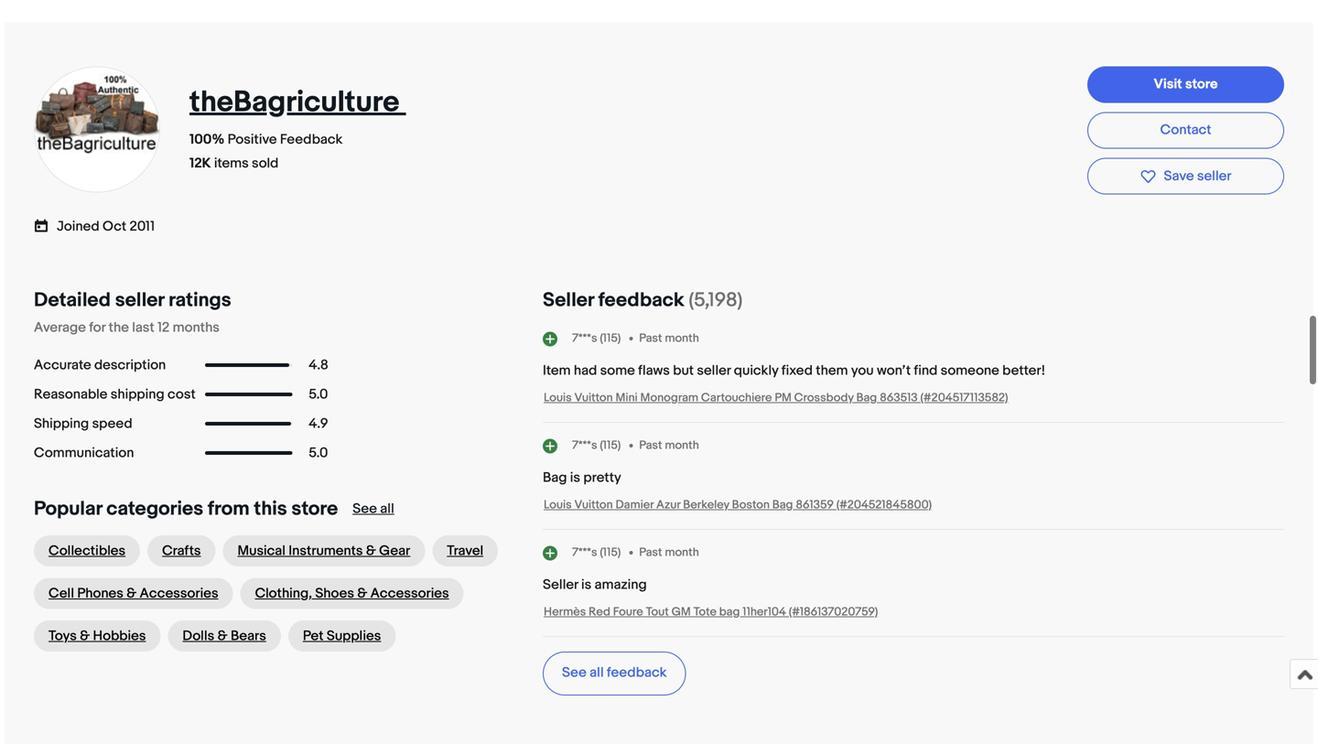 Task type: locate. For each thing, give the bounding box(es) containing it.
3 past from the top
[[639, 546, 662, 560]]

2 horizontal spatial seller
[[1197, 168, 1232, 184]]

past month for pretty
[[639, 439, 699, 453]]

is
[[570, 470, 581, 486], [581, 577, 592, 593]]

feedback
[[598, 288, 685, 312], [607, 665, 667, 681]]

clothing,
[[255, 585, 312, 602]]

someone
[[941, 362, 1000, 379]]

past
[[639, 332, 662, 346], [639, 439, 662, 453], [639, 546, 662, 560]]

1 past month from the top
[[639, 332, 699, 346]]

see all link
[[353, 501, 394, 517]]

1 7***s (115) from the top
[[572, 332, 621, 346]]

collectibles
[[49, 543, 126, 559]]

month down azur
[[665, 546, 699, 560]]

berkeley
[[683, 498, 730, 512]]

louis vuitton  damier azur berkeley boston bag 861359 (#204521845800)
[[544, 498, 932, 512]]

& right shoes
[[357, 585, 367, 602]]

seller for seller is amazing
[[543, 577, 578, 593]]

2 horizontal spatial bag
[[857, 391, 877, 405]]

2 5.0 from the top
[[309, 445, 328, 461]]

7***s
[[572, 332, 597, 346], [572, 439, 597, 453], [572, 546, 597, 560]]

5.0 for reasonable shipping cost
[[309, 386, 328, 403]]

1 vertical spatial 7***s
[[572, 439, 597, 453]]

3 7***s from the top
[[572, 546, 597, 560]]

1 vertical spatial past
[[639, 439, 662, 453]]

all up gear
[[380, 501, 394, 517]]

2 vuitton from the top
[[575, 498, 613, 512]]

0 horizontal spatial accessories
[[140, 585, 218, 602]]

pretty
[[584, 470, 621, 486]]

(115) for pretty
[[600, 439, 621, 453]]

1 vertical spatial vuitton
[[575, 498, 613, 512]]

1 vertical spatial (115)
[[600, 439, 621, 453]]

2 vertical spatial 7***s (115)
[[572, 546, 621, 560]]

accurate description
[[34, 357, 166, 373]]

seller inside button
[[1197, 168, 1232, 184]]

1 vertical spatial louis
[[544, 498, 572, 512]]

1 vertical spatial feedback
[[607, 665, 667, 681]]

is for bag
[[570, 470, 581, 486]]

1 vertical spatial see
[[562, 665, 587, 681]]

for
[[89, 319, 106, 336]]

(#204517113582)
[[921, 391, 1009, 405]]

3 7***s (115) from the top
[[572, 546, 621, 560]]

gear
[[379, 543, 410, 559]]

2 past from the top
[[639, 439, 662, 453]]

seller up last
[[115, 288, 164, 312]]

feedback up flaws
[[598, 288, 685, 312]]

(#186137020759)
[[789, 605, 878, 619]]

bag right the boston
[[773, 498, 793, 512]]

see for see all
[[353, 501, 377, 517]]

save seller button
[[1088, 158, 1285, 195]]

2 seller from the top
[[543, 577, 578, 593]]

all for see all feedback
[[590, 665, 604, 681]]

see for see all feedback
[[562, 665, 587, 681]]

0 vertical spatial seller
[[1197, 168, 1232, 184]]

2 accessories from the left
[[370, 585, 449, 602]]

1 seller from the top
[[543, 288, 594, 312]]

cartouchiere
[[701, 391, 772, 405]]

0 vertical spatial past month
[[639, 332, 699, 346]]

vuitton down had at the left
[[575, 391, 613, 405]]

7***s (115) up pretty
[[572, 439, 621, 453]]

bears
[[231, 628, 266, 644]]

(115) for amazing
[[600, 546, 621, 560]]

1 vertical spatial month
[[665, 439, 699, 453]]

1 vertical spatial is
[[581, 577, 592, 593]]

2 vertical spatial month
[[665, 546, 699, 560]]

months
[[173, 319, 220, 336]]

tote
[[694, 605, 717, 619]]

7***s (115) for some
[[572, 332, 621, 346]]

average for the last 12 months
[[34, 319, 220, 336]]

1 vertical spatial 7***s (115)
[[572, 439, 621, 453]]

mini
[[616, 391, 638, 405]]

store right visit
[[1186, 76, 1218, 92]]

1 7***s from the top
[[572, 332, 597, 346]]

seller for detailed
[[115, 288, 164, 312]]

seller is amazing
[[543, 577, 647, 593]]

7***s (115) up seller is amazing at the left of page
[[572, 546, 621, 560]]

is up red
[[581, 577, 592, 593]]

seller for seller feedback (5,198)
[[543, 288, 594, 312]]

popular categories from this store
[[34, 497, 338, 521]]

2 7***s (115) from the top
[[572, 439, 621, 453]]

7***s up 'bag is pretty'
[[572, 439, 597, 453]]

0 horizontal spatial seller
[[115, 288, 164, 312]]

7***s for pretty
[[572, 439, 597, 453]]

text__icon wrapper image
[[34, 217, 57, 233]]

4.8
[[309, 357, 329, 373]]

all
[[380, 501, 394, 517], [590, 665, 604, 681]]

11her104
[[743, 605, 786, 619]]

0 vertical spatial see
[[353, 501, 377, 517]]

1 vertical spatial seller
[[543, 577, 578, 593]]

0 horizontal spatial all
[[380, 501, 394, 517]]

0 vertical spatial past
[[639, 332, 662, 346]]

past up flaws
[[639, 332, 662, 346]]

0 horizontal spatial store
[[292, 497, 338, 521]]

hobbies
[[93, 628, 146, 644]]

12k
[[190, 155, 211, 172]]

& left gear
[[366, 543, 376, 559]]

past down monogram
[[639, 439, 662, 453]]

from
[[208, 497, 250, 521]]

see all feedback link
[[543, 652, 686, 696]]

2 vertical spatial past
[[639, 546, 662, 560]]

2 louis from the top
[[544, 498, 572, 512]]

1 (115) from the top
[[600, 332, 621, 346]]

& for phones
[[127, 585, 137, 602]]

1 past from the top
[[639, 332, 662, 346]]

item
[[543, 362, 571, 379]]

0 vertical spatial seller
[[543, 288, 594, 312]]

1 horizontal spatial all
[[590, 665, 604, 681]]

0 vertical spatial 7***s
[[572, 332, 597, 346]]

1 vuitton from the top
[[575, 391, 613, 405]]

0 vertical spatial (115)
[[600, 332, 621, 346]]

&
[[366, 543, 376, 559], [127, 585, 137, 602], [357, 585, 367, 602], [80, 628, 90, 644], [218, 628, 228, 644]]

musical
[[238, 543, 286, 559]]

seller
[[543, 288, 594, 312], [543, 577, 578, 593]]

3 month from the top
[[665, 546, 699, 560]]

reasonable shipping cost
[[34, 386, 196, 403]]

bag down you
[[857, 391, 877, 405]]

foure
[[613, 605, 643, 619]]

2 past month from the top
[[639, 439, 699, 453]]

2 7***s from the top
[[572, 439, 597, 453]]

past month up but
[[639, 332, 699, 346]]

0 vertical spatial 7***s (115)
[[572, 332, 621, 346]]

is left pretty
[[570, 470, 581, 486]]

0 vertical spatial louis
[[544, 391, 572, 405]]

3 (115) from the top
[[600, 546, 621, 560]]

cell
[[49, 585, 74, 602]]

3 past month from the top
[[639, 546, 699, 560]]

dolls
[[183, 628, 215, 644]]

past month down azur
[[639, 546, 699, 560]]

cell phones & accessories
[[49, 585, 218, 602]]

month up but
[[665, 332, 699, 346]]

7***s (115)
[[572, 332, 621, 346], [572, 439, 621, 453], [572, 546, 621, 560]]

1 horizontal spatial seller
[[697, 362, 731, 379]]

7***s up had at the left
[[572, 332, 597, 346]]

see up instruments on the left bottom of the page
[[353, 501, 377, 517]]

7***s (115) up had at the left
[[572, 332, 621, 346]]

1 louis from the top
[[544, 391, 572, 405]]

louis for item
[[544, 391, 572, 405]]

instruments
[[289, 543, 363, 559]]

1 month from the top
[[665, 332, 699, 346]]

vuitton for pretty
[[575, 498, 613, 512]]

last
[[132, 319, 154, 336]]

bag left pretty
[[543, 470, 567, 486]]

visit store link
[[1088, 66, 1285, 103]]

store up musical instruments & gear link
[[292, 497, 338, 521]]

1 vertical spatial 5.0
[[309, 445, 328, 461]]

0 vertical spatial store
[[1186, 76, 1218, 92]]

1 horizontal spatial accessories
[[370, 585, 449, 602]]

0 vertical spatial all
[[380, 501, 394, 517]]

(5,198)
[[689, 288, 743, 312]]

pet
[[303, 628, 324, 644]]

store
[[1186, 76, 1218, 92], [292, 497, 338, 521]]

& right phones
[[127, 585, 137, 602]]

quickly
[[734, 362, 779, 379]]

all down red
[[590, 665, 604, 681]]

2 vertical spatial 7***s
[[572, 546, 597, 560]]

detailed seller ratings
[[34, 288, 231, 312]]

items
[[214, 155, 249, 172]]

phones
[[77, 585, 124, 602]]

month
[[665, 332, 699, 346], [665, 439, 699, 453], [665, 546, 699, 560]]

hermès red foure tout gm tote bag 11her104 (#186137020759)
[[544, 605, 878, 619]]

past month for some
[[639, 332, 699, 346]]

0 horizontal spatial see
[[353, 501, 377, 517]]

2 vertical spatial (115)
[[600, 546, 621, 560]]

5.0 down 4.9
[[309, 445, 328, 461]]

see
[[353, 501, 377, 517], [562, 665, 587, 681]]

vuitton for some
[[575, 391, 613, 405]]

but
[[673, 362, 694, 379]]

2 month from the top
[[665, 439, 699, 453]]

visit store
[[1154, 76, 1218, 92]]

feedback down foure
[[607, 665, 667, 681]]

1 vertical spatial all
[[590, 665, 604, 681]]

all inside see all feedback link
[[590, 665, 604, 681]]

accessories
[[140, 585, 218, 602], [370, 585, 449, 602]]

1 5.0 from the top
[[309, 386, 328, 403]]

seller up hermès
[[543, 577, 578, 593]]

past for some
[[639, 332, 662, 346]]

5.0
[[309, 386, 328, 403], [309, 445, 328, 461]]

1 horizontal spatial bag
[[773, 498, 793, 512]]

louis down item on the left of the page
[[544, 391, 572, 405]]

1 vertical spatial seller
[[115, 288, 164, 312]]

1 horizontal spatial see
[[562, 665, 587, 681]]

reasonable
[[34, 386, 108, 403]]

0 vertical spatial bag
[[857, 391, 877, 405]]

vuitton down pretty
[[575, 498, 613, 512]]

0 vertical spatial 5.0
[[309, 386, 328, 403]]

average
[[34, 319, 86, 336]]

(115) up some
[[600, 332, 621, 346]]

louis down 'bag is pretty'
[[544, 498, 572, 512]]

hermès red foure tout gm tote bag 11her104 (#186137020759) link
[[544, 605, 878, 619]]

cost
[[168, 386, 196, 403]]

5.0 up 4.9
[[309, 386, 328, 403]]

7***s up seller is amazing at the left of page
[[572, 546, 597, 560]]

0 vertical spatial month
[[665, 332, 699, 346]]

past month down monogram
[[639, 439, 699, 453]]

month for amazing
[[665, 546, 699, 560]]

toys
[[49, 628, 77, 644]]

past for amazing
[[639, 546, 662, 560]]

see all
[[353, 501, 394, 517]]

1 accessories from the left
[[140, 585, 218, 602]]

speed
[[92, 416, 132, 432]]

see down hermès
[[562, 665, 587, 681]]

1 vertical spatial store
[[292, 497, 338, 521]]

1 vertical spatial past month
[[639, 439, 699, 453]]

2 vertical spatial bag
[[773, 498, 793, 512]]

0 horizontal spatial bag
[[543, 470, 567, 486]]

(115) up the amazing
[[600, 546, 621, 560]]

863513
[[880, 391, 918, 405]]

(115) up pretty
[[600, 439, 621, 453]]

7***s (115) for pretty
[[572, 439, 621, 453]]

musical instruments & gear
[[238, 543, 410, 559]]

hermès
[[544, 605, 586, 619]]

month down monogram
[[665, 439, 699, 453]]

2 vertical spatial past month
[[639, 546, 699, 560]]

0 vertical spatial vuitton
[[575, 391, 613, 405]]

thebagriculture image
[[33, 65, 161, 193]]

5.0 for communication
[[309, 445, 328, 461]]

0 vertical spatial is
[[570, 470, 581, 486]]

shoes
[[315, 585, 354, 602]]

& right toys
[[80, 628, 90, 644]]

past month
[[639, 332, 699, 346], [639, 439, 699, 453], [639, 546, 699, 560]]

bag
[[857, 391, 877, 405], [543, 470, 567, 486], [773, 498, 793, 512]]

past up the amazing
[[639, 546, 662, 560]]

seller up item on the left of the page
[[543, 288, 594, 312]]

some
[[600, 362, 635, 379]]

2 (115) from the top
[[600, 439, 621, 453]]

seller right but
[[697, 362, 731, 379]]

louis for bag
[[544, 498, 572, 512]]

accessories down crafts link
[[140, 585, 218, 602]]

accessories down gear
[[370, 585, 449, 602]]

seller right the save
[[1197, 168, 1232, 184]]



Task type: describe. For each thing, give the bounding box(es) containing it.
861359
[[796, 498, 834, 512]]

bag is pretty
[[543, 470, 621, 486]]

amazing
[[595, 577, 647, 593]]

& for instruments
[[366, 543, 376, 559]]

categories
[[106, 497, 203, 521]]

ratings
[[169, 288, 231, 312]]

2 vertical spatial seller
[[697, 362, 731, 379]]

accurate
[[34, 357, 91, 373]]

communication
[[34, 445, 134, 461]]

month for pretty
[[665, 439, 699, 453]]

musical instruments & gear link
[[223, 536, 425, 567]]

1 horizontal spatial store
[[1186, 76, 1218, 92]]

flaws
[[638, 362, 670, 379]]

12
[[158, 319, 170, 336]]

find
[[914, 362, 938, 379]]

better!
[[1003, 362, 1046, 379]]

dolls & bears
[[183, 628, 266, 644]]

clothing, shoes & accessories
[[255, 585, 449, 602]]

oct
[[103, 218, 126, 235]]

& right dolls
[[218, 628, 228, 644]]

thebagriculture link
[[190, 85, 406, 120]]

pet supplies link
[[288, 621, 396, 652]]

seller for save
[[1197, 168, 1232, 184]]

feedback
[[280, 131, 343, 148]]

100%
[[190, 131, 225, 148]]

shipping
[[34, 416, 89, 432]]

pm
[[775, 391, 792, 405]]

joined
[[57, 218, 100, 235]]

sold
[[252, 155, 279, 172]]

thebagriculture
[[190, 85, 400, 120]]

(#204521845800)
[[837, 498, 932, 512]]

past month for amazing
[[639, 546, 699, 560]]

louis vuitton mini monogram cartouchiere pm crossbody bag 863513 (#204517113582)
[[544, 391, 1009, 405]]

monogram
[[640, 391, 699, 405]]

won't
[[877, 362, 911, 379]]

supplies
[[327, 628, 381, 644]]

fixed
[[782, 362, 813, 379]]

bag
[[719, 605, 740, 619]]

accessories for clothing, shoes & accessories
[[370, 585, 449, 602]]

past for pretty
[[639, 439, 662, 453]]

shipping
[[111, 386, 165, 403]]

damier
[[616, 498, 654, 512]]

seller feedback (5,198)
[[543, 288, 743, 312]]

month for some
[[665, 332, 699, 346]]

crossbody
[[794, 391, 854, 405]]

4.9
[[309, 416, 328, 432]]

item had some flaws but seller quickly fixed them you won't find someone better!
[[543, 362, 1046, 379]]

& for shoes
[[357, 585, 367, 602]]

toys & hobbies
[[49, 628, 146, 644]]

them
[[816, 362, 848, 379]]

toys & hobbies link
[[34, 621, 161, 652]]

all for see all
[[380, 501, 394, 517]]

see all feedback
[[562, 665, 667, 681]]

cell phones & accessories link
[[34, 578, 233, 609]]

positive
[[228, 131, 277, 148]]

collectibles link
[[34, 536, 140, 567]]

boston
[[732, 498, 770, 512]]

travel
[[447, 543, 484, 559]]

this
[[254, 497, 287, 521]]

0 vertical spatial feedback
[[598, 288, 685, 312]]

(115) for some
[[600, 332, 621, 346]]

tout
[[646, 605, 669, 619]]

1 vertical spatial bag
[[543, 470, 567, 486]]

7***s for amazing
[[572, 546, 597, 560]]

accessories for cell phones & accessories
[[140, 585, 218, 602]]

had
[[574, 362, 597, 379]]

clothing, shoes & accessories link
[[240, 578, 464, 609]]

7***s for some
[[572, 332, 597, 346]]

shipping speed
[[34, 416, 132, 432]]

louis vuitton mini monogram cartouchiere pm crossbody bag 863513 (#204517113582) link
[[544, 391, 1009, 405]]

crafts link
[[148, 536, 216, 567]]

contact link
[[1088, 112, 1285, 149]]

dolls & bears link
[[168, 621, 281, 652]]

popular
[[34, 497, 102, 521]]

you
[[851, 362, 874, 379]]

gm
[[672, 605, 691, 619]]

travel link
[[432, 536, 498, 567]]

azur
[[656, 498, 681, 512]]

100% positive feedback 12k items sold
[[190, 131, 343, 172]]

save
[[1164, 168, 1194, 184]]

7***s (115) for amazing
[[572, 546, 621, 560]]

red
[[589, 605, 611, 619]]

crafts
[[162, 543, 201, 559]]

description
[[94, 357, 166, 373]]

visit
[[1154, 76, 1183, 92]]

contact
[[1161, 122, 1212, 138]]

pet supplies
[[303, 628, 381, 644]]

louis vuitton  damier azur berkeley boston bag 861359 (#204521845800) link
[[544, 498, 932, 512]]

2011
[[130, 218, 155, 235]]

is for seller
[[581, 577, 592, 593]]



Task type: vqa. For each thing, say whether or not it's contained in the screenshot.
$80.00 $120.00 | 33% off Free shipping
no



